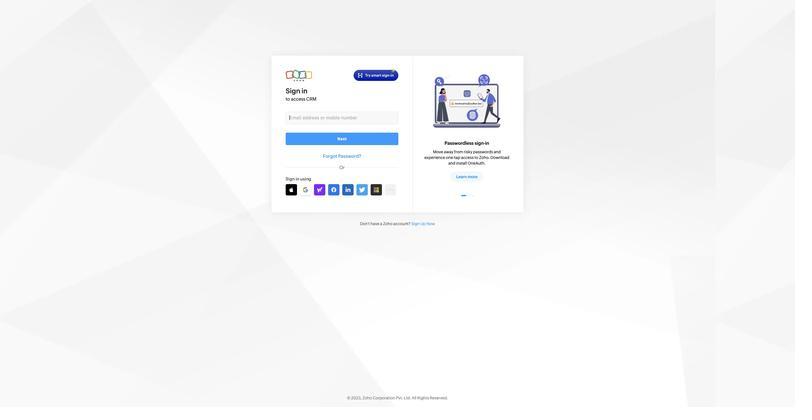 Task type: locate. For each thing, give the bounding box(es) containing it.
forgot
[[323, 154, 337, 159]]

0 vertical spatial security
[[486, 141, 503, 146]]

a inside "using only a password to sign in? to strengthen the security of your account, we're introducing additional verification for any unusual sign-in attempt."
[[463, 150, 465, 154]]

pvt.
[[396, 396, 403, 401]]

corporation
[[373, 396, 395, 401]]

in inside sign in to access crm
[[302, 87, 308, 95]]

a for zoho
[[380, 222, 382, 226]]

security down risky
[[461, 155, 476, 160]]

reserved.
[[430, 396, 448, 401]]

enhanced
[[448, 141, 469, 146]]

security inside "using only a password to sign in? to strengthen the security of your account, we're introducing additional verification for any unusual sign-in attempt."
[[461, 155, 476, 160]]

a
[[463, 150, 465, 154], [380, 222, 382, 226]]

in
[[391, 73, 394, 77], [302, 87, 308, 95], [481, 141, 485, 146], [485, 141, 489, 146], [478, 167, 481, 171], [296, 177, 299, 181]]

0 horizontal spatial access
[[291, 96, 305, 102]]

sign- down oneauth.
[[469, 167, 478, 171]]

2 vertical spatial to
[[475, 155, 478, 160]]

access
[[291, 96, 305, 102], [461, 155, 474, 160]]

zoho.
[[479, 155, 490, 160]]

unusual
[[453, 167, 468, 171]]

have
[[371, 222, 379, 226]]

access inside move away from risky passwords and experience one-tap access to zoho. download and install oneauth.
[[461, 155, 474, 160]]

0 vertical spatial sign
[[286, 87, 300, 95]]

security up sign
[[486, 141, 503, 146]]

learn more
[[456, 175, 478, 179]]

© 2023, zoho corporation pvt. ltd. all rights reserved.
[[347, 396, 448, 401]]

sign inside sign in to access crm
[[286, 87, 300, 95]]

apple_small image
[[289, 187, 293, 192]]

sign- left shine icon
[[382, 73, 391, 77]]

sign- up password
[[470, 141, 481, 146]]

sign
[[286, 87, 300, 95], [286, 177, 295, 181], [411, 222, 420, 226]]

sign in using
[[286, 177, 311, 181]]

smartqr image
[[358, 73, 362, 77]]

and down one-
[[448, 161, 455, 166]]

oneauth.
[[468, 161, 486, 166]]

verification
[[479, 161, 500, 166]]

0 horizontal spatial security
[[461, 155, 476, 160]]

zoho right 'have'
[[383, 222, 393, 226]]

access left the crm
[[291, 96, 305, 102]]

and
[[494, 150, 501, 154], [448, 161, 455, 166]]

0 horizontal spatial a
[[380, 222, 382, 226]]

1 vertical spatial security
[[461, 155, 476, 160]]

additional
[[460, 161, 478, 166]]

learn
[[456, 175, 467, 179]]

the
[[454, 155, 460, 160]]

to
[[286, 96, 290, 102], [484, 150, 488, 154], [475, 155, 478, 160]]

and up the account,
[[494, 150, 501, 154]]

in?
[[498, 150, 503, 154]]

sign-
[[382, 73, 391, 77], [470, 141, 481, 146], [475, 141, 485, 146], [469, 167, 478, 171]]

0 horizontal spatial zoho
[[363, 396, 372, 401]]

a right only
[[463, 150, 465, 154]]

1 vertical spatial access
[[461, 155, 474, 160]]

0 vertical spatial a
[[463, 150, 465, 154]]

to up your
[[484, 150, 488, 154]]

access down risky
[[461, 155, 474, 160]]

to up oneauth.
[[475, 155, 478, 160]]

to
[[504, 150, 508, 154]]

1 vertical spatial and
[[448, 161, 455, 166]]

only
[[454, 150, 462, 154]]

sign up now link
[[411, 222, 435, 226]]

1 horizontal spatial access
[[461, 155, 474, 160]]

a right 'have'
[[380, 222, 382, 226]]

0 vertical spatial access
[[291, 96, 305, 102]]

0 vertical spatial and
[[494, 150, 501, 154]]

up
[[421, 222, 426, 226]]

in inside "using only a password to sign in? to strengthen the security of your account, we're introducing additional verification for any unusual sign-in attempt."
[[478, 167, 481, 171]]

1 horizontal spatial zoho
[[383, 222, 393, 226]]

next
[[338, 137, 347, 141]]

zoho right 2023,
[[363, 396, 372, 401]]

1 vertical spatial sign
[[286, 177, 295, 181]]

2 vertical spatial sign
[[411, 222, 420, 226]]

sign- up passwords
[[475, 141, 485, 146]]

ltd.
[[404, 396, 411, 401]]

1 vertical spatial zoho
[[363, 396, 372, 401]]

0 vertical spatial to
[[286, 96, 290, 102]]

shine image
[[392, 68, 395, 73]]

of
[[477, 155, 481, 160]]

0 horizontal spatial to
[[286, 96, 290, 102]]

your
[[481, 155, 490, 160]]

to inside move away from risky passwords and experience one-tap access to zoho. download and install oneauth.
[[475, 155, 478, 160]]

©
[[347, 396, 350, 401]]

to left the crm
[[286, 96, 290, 102]]

1 horizontal spatial and
[[494, 150, 501, 154]]

1 horizontal spatial a
[[463, 150, 465, 154]]

move
[[433, 150, 443, 154]]

zoho
[[383, 222, 393, 226], [363, 396, 372, 401]]

1 horizontal spatial to
[[475, 155, 478, 160]]

2 horizontal spatial to
[[484, 150, 488, 154]]

passwordless sign-in
[[445, 141, 489, 146]]

1 vertical spatial a
[[380, 222, 382, 226]]

to inside sign in to access crm
[[286, 96, 290, 102]]

1 vertical spatial to
[[484, 150, 488, 154]]

security
[[486, 141, 503, 146], [461, 155, 476, 160]]

yahoo_small image
[[317, 187, 322, 192]]

forgot password?
[[323, 154, 361, 159]]

strengthen
[[433, 155, 454, 160]]

experience
[[425, 155, 445, 160]]

sign for sign in using
[[286, 177, 295, 181]]

don't
[[360, 222, 370, 226]]



Task type: vqa. For each thing, say whether or not it's contained in the screenshot.
you've
no



Task type: describe. For each thing, give the bounding box(es) containing it.
don't have a zoho account? sign up now
[[360, 222, 435, 226]]

next button
[[286, 133, 398, 145]]

any
[[507, 161, 513, 166]]

now
[[427, 222, 435, 226]]

away
[[444, 150, 453, 154]]

we're
[[508, 155, 518, 160]]

all
[[412, 396, 417, 401]]

to inside "using only a password to sign in? to strengthen the security of your account, we're introducing additional verification for any unusual sign-in attempt."
[[484, 150, 488, 154]]

2023,
[[351, 396, 362, 401]]

zoho corporation pvt. ltd. link
[[363, 396, 411, 401]]

download
[[491, 155, 509, 160]]

one-
[[446, 155, 454, 160]]

passwordless
[[445, 141, 474, 146]]

attempt.
[[482, 167, 498, 171]]

twitter_small image
[[359, 187, 365, 192]]

from
[[454, 150, 463, 154]]

password
[[466, 150, 484, 154]]

install
[[456, 161, 467, 166]]

for
[[501, 161, 506, 166]]

try
[[365, 73, 371, 77]]

linkedin_small image
[[345, 187, 351, 192]]

0 vertical spatial zoho
[[383, 222, 393, 226]]

sign in to access crm
[[286, 87, 317, 102]]

sign- inside "using only a password to sign in? to strengthen the security of your account, we're introducing additional verification for any unusual sign-in attempt."
[[469, 167, 478, 171]]

access inside sign in to access crm
[[291, 96, 305, 102]]

smart
[[371, 73, 381, 77]]

sign for sign in to access crm
[[286, 87, 300, 95]]

sign
[[489, 150, 497, 154]]

a for password
[[463, 150, 465, 154]]

rights
[[417, 396, 429, 401]]

risky
[[464, 150, 472, 154]]

1 horizontal spatial security
[[486, 141, 503, 146]]

password?
[[338, 154, 361, 159]]

using
[[443, 150, 453, 154]]

Email address or mobile number text field
[[286, 112, 398, 124]]

try smart sign-in
[[365, 73, 394, 77]]

tap
[[454, 155, 460, 160]]

introducing
[[438, 161, 459, 166]]

0 horizontal spatial and
[[448, 161, 455, 166]]

using
[[300, 177, 311, 181]]

forgot password? link
[[323, 154, 361, 159]]

account?
[[394, 222, 411, 226]]

enhanced sign-in security
[[448, 141, 503, 146]]

account,
[[490, 155, 507, 160]]

crm
[[306, 96, 317, 102]]

learn more link
[[451, 172, 483, 182]]

passwords
[[473, 150, 493, 154]]

facebook_small image
[[331, 187, 336, 192]]

move away from risky passwords and experience one-tap access to zoho. download and install oneauth.
[[425, 150, 509, 166]]

more
[[468, 175, 478, 179]]

or
[[339, 165, 345, 170]]

using only a password to sign in? to strengthen the security of your account, we're introducing additional verification for any unusual sign-in attempt.
[[433, 150, 518, 171]]



